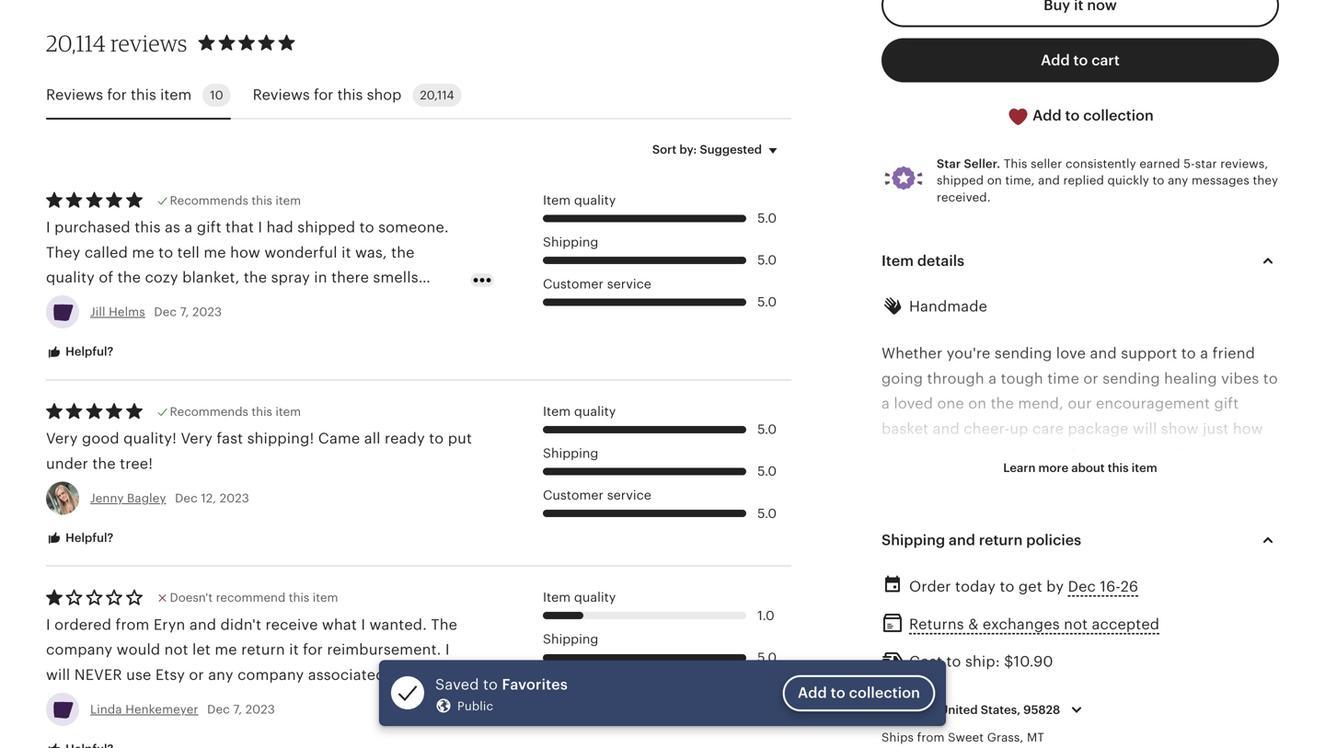 Task type: locate. For each thing, give the bounding box(es) containing it.
1 horizontal spatial 7,
[[233, 703, 242, 716]]

1 horizontal spatial company
[[237, 667, 304, 683]]

3 5.0 from the top
[[757, 295, 777, 309]]

recommend
[[216, 591, 286, 605]]

you up thinking at the bottom right of page
[[926, 445, 952, 462]]

2 1.0 from the top
[[757, 692, 775, 707]]

12,
[[201, 491, 216, 505]]

0 horizontal spatial return
[[241, 642, 285, 658]]

messages
[[1192, 174, 1250, 187]]

1 vertical spatial add
[[1033, 107, 1062, 124]]

1 vertical spatial let
[[192, 642, 211, 658]]

1 helpful? from the top
[[63, 345, 113, 359]]

i left had at the left top of the page
[[258, 219, 262, 236]]

0 vertical spatial how
[[230, 244, 260, 261]]

tough
[[1001, 370, 1043, 387]]

0 horizontal spatial let
[[192, 642, 211, 658]]

helpful? button for jenny bagley dec 12, 2023
[[32, 521, 127, 555]]

associated
[[308, 667, 385, 683]]

1 vertical spatial on
[[968, 395, 987, 412]]

it inside i purchased this as a gift that i had shipped to someone. they called me to tell me how wonderful it was, the quality of the cozy blanket, the spray in there smells fabulous! very pleased with this purchase as my receiver was thrilled!
[[342, 244, 351, 261]]

and inside 'this seller consistently earned 5-star reviews, shipped on time, and replied quickly to any messages they received.'
[[1038, 174, 1060, 187]]

2 vertical spatial service
[[607, 674, 651, 689]]

0 horizontal spatial collection
[[849, 685, 920, 701]]

recommends up the 'that'
[[170, 193, 248, 207]]

1 vertical spatial 7,
[[233, 703, 242, 716]]

2 service from the top
[[607, 488, 651, 502]]

up
[[1010, 420, 1028, 437], [1009, 570, 1028, 587]]

0 vertical spatial shipped
[[937, 174, 984, 187]]

0 vertical spatial helpful? button
[[32, 335, 127, 369]]

sweet
[[948, 731, 984, 744]]

you inside whether you're sending love and support to a friend going through a tough time or sending healing vibes to a loved one on the mend, our encouragement gift basket and cheer-up care package will show just how much you care. it's a heartfelt way to let them know you're thinking of them and wishing them well.
[[926, 445, 952, 462]]

reviews for reviews for this item
[[46, 87, 103, 103]]

this up shipping!
[[252, 405, 272, 419]]

helms
[[109, 305, 145, 319]]

1 recommends from the top
[[170, 193, 248, 207]]

our
[[1068, 395, 1092, 412]]

1 vertical spatial customer
[[543, 488, 604, 502]]

address,
[[882, 621, 943, 637]]

0 vertical spatial from
[[115, 617, 149, 633]]

of down it's at the right bottom
[[992, 470, 1007, 487]]

0 vertical spatial return
[[979, 532, 1023, 548]]

to up the was,
[[360, 219, 374, 236]]

to up healing
[[1181, 345, 1196, 362]]

how
[[230, 244, 260, 261], [1233, 420, 1263, 437]]

you're down 'much'
[[882, 470, 926, 487]]

me down the didn't
[[215, 642, 237, 658]]

item for jenny bagley dec 12, 2023
[[543, 404, 571, 419]]

&
[[968, 616, 979, 633]]

the inside ♥ if you are purchasing more than 5 boxes, please place one order with the desired quantity and download and fill up this excel sheet (http://bit.ly/eryns-multiple-boxes) with each recipient address, and email it to erynshomeandgifts [!at] gmail.com ​♥
[[1039, 545, 1062, 562]]

whether you're sending love and support to a friend going through a tough time or sending healing vibes to a loved one on the mend, our encouragement gift basket and cheer-up care package will show just how much you care. it's a heartfelt way to let them know you're thinking of them and wishing them well.
[[882, 345, 1278, 487]]

and inside dropdown button
[[949, 532, 975, 548]]

or inside i ordered from eryn and didn't receive what i wanted.  the company would not let me return it for reimbursement.  i will never use etsy or any company associated with them for my business.
[[189, 667, 204, 683]]

add to cart button
[[882, 38, 1279, 82]]

return up fill
[[979, 532, 1023, 548]]

to up public
[[483, 676, 498, 693]]

20,114 for 20,114 reviews
[[46, 29, 106, 56]]

to left put
[[429, 430, 444, 447]]

0 horizontal spatial details
[[917, 253, 965, 269]]

spray
[[271, 269, 310, 286]]

7 5.0 from the top
[[757, 650, 777, 665]]

2 vertical spatial item quality
[[543, 590, 616, 605]]

up up it's at the right bottom
[[1010, 420, 1028, 437]]

more up desired
[[1050, 520, 1087, 537]]

going
[[882, 370, 923, 387]]

let inside i ordered from eryn and didn't receive what i wanted.  the company would not let me return it for reimbursement.  i will never use etsy or any company associated with them for my business.
[[192, 642, 211, 658]]

1 ♥ from the top
[[882, 520, 890, 537]]

them up public
[[424, 667, 461, 683]]

helpful? button down jenny
[[32, 521, 127, 555]]

0 vertical spatial as
[[165, 219, 180, 236]]

0 vertical spatial gift
[[197, 219, 221, 236]]

mend,
[[1018, 395, 1064, 412]]

helpful? for jenny bagley
[[63, 531, 113, 545]]

2 helpful? from the top
[[63, 531, 113, 545]]

put
[[448, 430, 472, 447]]

0 horizontal spatial 20,114
[[46, 29, 106, 56]]

1.0
[[757, 608, 775, 623], [757, 692, 775, 707]]

details up the handmade
[[917, 253, 965, 269]]

1 vertical spatial recommends this item
[[170, 405, 301, 419]]

7, for company
[[233, 703, 242, 716]]

for left shop
[[314, 87, 333, 103]]

1 1.0 from the top
[[757, 608, 775, 623]]

item quality for i purchased this as a gift that i had shipped to someone. they called me to tell me how wonderful it was, the quality of the cozy blanket, the spray in there smells fabulous! very pleased with this purchase as my receiver was thrilled!
[[543, 193, 616, 207]]

[!at]
[[1196, 621, 1226, 637]]

the right us
[[961, 696, 984, 712]]

20,114 reviews
[[46, 29, 187, 56]]

16-
[[1100, 578, 1121, 595]]

0 vertical spatial let
[[1149, 445, 1167, 462]]

5
[[1127, 520, 1136, 537]]

2023 for didn't
[[245, 703, 275, 716]]

gift inside whether you're sending love and support to a friend going through a tough time or sending healing vibes to a loved one on the mend, our encouragement gift basket and cheer-up care package will show just how much you care. it's a heartfelt way to let them know you're thinking of them and wishing them well.
[[1214, 395, 1239, 412]]

0 vertical spatial in
[[314, 269, 327, 286]]

item quality
[[543, 193, 616, 207], [543, 404, 616, 419], [543, 590, 616, 605]]

1 vertical spatial you're
[[882, 470, 926, 487]]

0 vertical spatial my
[[368, 294, 390, 311]]

learn more about this item button
[[989, 452, 1171, 485]]

2 recommends from the top
[[170, 405, 248, 419]]

let inside whether you're sending love and support to a friend going through a tough time or sending healing vibes to a loved one on the mend, our encouragement gift basket and cheer-up care package will show just how much you care. it's a heartfelt way to let them know you're thinking of them and wishing them well.
[[1149, 445, 1167, 462]]

very up under
[[46, 430, 78, 447]]

gift up just
[[1214, 395, 1239, 412]]

me
[[132, 244, 154, 261], [204, 244, 226, 261], [215, 642, 237, 658]]

use
[[126, 667, 151, 683]]

0 vertical spatial up
[[1010, 420, 1028, 437]]

2 ♥ from the top
[[882, 696, 890, 712]]

add to collection up consistently
[[1029, 107, 1154, 124]]

10.90
[[1014, 653, 1053, 670]]

it left the was,
[[342, 244, 351, 261]]

4 5.0 from the top
[[757, 422, 777, 437]]

as down there
[[348, 294, 364, 311]]

2023 down blanket, at the left top
[[192, 305, 222, 319]]

0 vertical spatial add to collection
[[1029, 107, 1154, 124]]

reviews,
[[1220, 157, 1268, 171]]

linda henkemeyer link
[[90, 703, 198, 716]]

them down show
[[1171, 445, 1209, 462]]

1 horizontal spatial you're
[[947, 345, 991, 362]]

as
[[165, 219, 180, 236], [348, 294, 364, 311]]

was,
[[355, 244, 387, 261]]

2 recommends this item from the top
[[170, 405, 301, 419]]

with down purchasing
[[1004, 545, 1035, 562]]

1 horizontal spatial of
[[992, 470, 1007, 487]]

1 horizontal spatial my
[[368, 294, 390, 311]]

deliver to united states, 95828 button
[[868, 691, 1102, 729]]

them inside i ordered from eryn and didn't receive what i wanted.  the company would not let me return it for reimbursement.  i will never use etsy or any company associated with them for my business.
[[424, 667, 461, 683]]

you inside ♥ if you are purchasing more than 5 boxes, please place one order with the desired quantity and download and fill up this excel sheet (http://bit.ly/eryns-multiple-boxes) with each recipient address, and email it to erynshomeandgifts [!at] gmail.com ​♥
[[908, 520, 935, 537]]

with down 26 on the right bottom of page
[[1134, 596, 1164, 612]]

any down 5-
[[1168, 174, 1188, 187]]

details up 'grass,'
[[988, 696, 1036, 712]]

1 item quality from the top
[[543, 193, 616, 207]]

cart
[[1092, 52, 1120, 69]]

1 vertical spatial ♥
[[882, 696, 890, 712]]

1 vertical spatial details
[[988, 696, 1036, 712]]

add to collection up deliver
[[798, 685, 920, 701]]

1 customer service from the top
[[543, 276, 651, 291]]

details
[[917, 253, 965, 269], [988, 696, 1036, 712]]

will
[[1133, 420, 1157, 437], [46, 667, 70, 683]]

will inside i ordered from eryn and didn't receive what i wanted.  the company would not let me return it for reimbursement.  i will never use etsy or any company associated with them for my business.
[[46, 667, 70, 683]]

or
[[1083, 370, 1099, 387], [189, 667, 204, 683]]

up inside ♥ if you are purchasing more than 5 boxes, please place one order with the desired quantity and download and fill up this excel sheet (http://bit.ly/eryns-multiple-boxes) with each recipient address, and email it to erynshomeandgifts [!at] gmail.com ​♥
[[1009, 570, 1028, 587]]

learn
[[1003, 461, 1036, 475]]

7, right henkemeyer
[[233, 703, 242, 716]]

order today to get by dec 16-26
[[909, 578, 1138, 595]]

collection up deliver
[[849, 685, 920, 701]]

will down encouragement
[[1133, 420, 1157, 437]]

1 reviews from the left
[[46, 87, 103, 103]]

2023 down the didn't
[[245, 703, 275, 716]]

1 vertical spatial service
[[607, 488, 651, 502]]

had
[[266, 219, 293, 236]]

desired
[[1066, 545, 1120, 562]]

26
[[1121, 578, 1138, 595]]

20,114
[[46, 29, 106, 56], [420, 88, 454, 102]]

company
[[46, 642, 113, 658], [237, 667, 304, 683]]

deliver to united states, 95828
[[882, 703, 1060, 717]]

0 horizontal spatial of
[[99, 269, 113, 286]]

this
[[1004, 157, 1027, 171]]

0 vertical spatial add to collection button
[[882, 93, 1279, 139]]

or up our
[[1083, 370, 1099, 387]]

tab list
[[46, 72, 791, 119]]

0 vertical spatial sending
[[995, 345, 1052, 362]]

0 vertical spatial or
[[1083, 370, 1099, 387]]

1 vertical spatial company
[[237, 667, 304, 683]]

0 horizontal spatial company
[[46, 642, 113, 658]]

this down spray
[[248, 294, 274, 311]]

2 helpful? button from the top
[[32, 521, 127, 555]]

on down seller. on the top
[[987, 174, 1002, 187]]

it down receive
[[289, 642, 299, 658]]

as up the tell
[[165, 219, 180, 236]]

0 horizontal spatial not
[[164, 642, 188, 658]]

0 vertical spatial 20,114
[[46, 29, 106, 56]]

0 vertical spatial recommends
[[170, 193, 248, 207]]

1 horizontal spatial any
[[1168, 174, 1188, 187]]

7, down blanket, at the left top
[[180, 305, 189, 319]]

♥ inside ♥ if you are purchasing more than 5 boxes, please place one order with the desired quantity and download and fill up this excel sheet (http://bit.ly/eryns-multiple-boxes) with each recipient address, and email it to erynshomeandgifts [!at] gmail.com ​♥
[[882, 520, 890, 537]]

3 customer from the top
[[543, 674, 604, 689]]

recommends this item up fast
[[170, 405, 301, 419]]

personalization
[[1084, 696, 1194, 712]]

0 horizontal spatial 7,
[[180, 305, 189, 319]]

shipped inside i purchased this as a gift that i had shipped to someone. they called me to tell me how wonderful it was, the quality of the cozy blanket, the spray in there smells fabulous! very pleased with this purchase as my receiver was thrilled!
[[297, 219, 355, 236]]

helpful? down jenny
[[63, 531, 113, 545]]

1 vertical spatial my
[[70, 692, 92, 708]]

1 vertical spatial 1.0
[[757, 692, 775, 707]]

0 horizontal spatial will
[[46, 667, 70, 683]]

customer service for dec 7, 2023
[[543, 276, 651, 291]]

0 horizontal spatial as
[[165, 219, 180, 236]]

more inside ♥ if you are purchasing more than 5 boxes, please place one order with the desired quantity and download and fill up this excel sheet (http://bit.ly/eryns-multiple-boxes) with each recipient address, and email it to erynshomeandgifts [!at] gmail.com ​♥
[[1050, 520, 1087, 537]]

0 horizontal spatial very
[[46, 430, 78, 447]]

very right jill
[[117, 294, 148, 311]]

shipping
[[543, 235, 598, 249], [543, 446, 598, 460], [882, 532, 945, 548], [543, 632, 598, 647]]

service inside customer service 1.0
[[607, 674, 651, 689]]

0 horizontal spatial how
[[230, 244, 260, 261]]

to left 'cart'
[[1073, 52, 1088, 69]]

reviews right 10
[[253, 87, 310, 103]]

0 vertical spatial more
[[1039, 461, 1069, 475]]

1 vertical spatial more
[[1050, 520, 1087, 537]]

purchased
[[54, 219, 130, 236]]

any inside i ordered from eryn and didn't receive what i wanted.  the company would not let me return it for reimbursement.  i will never use etsy or any company associated with them for my business.
[[208, 667, 233, 683]]

0 horizontal spatial it
[[289, 642, 299, 658]]

someone.
[[378, 219, 449, 236]]

2 vertical spatial 2023
[[245, 703, 275, 716]]

1 vertical spatial helpful?
[[63, 531, 113, 545]]

me up cozy
[[132, 244, 154, 261]]

jenny
[[90, 491, 124, 505]]

whether
[[882, 345, 943, 362]]

to right way
[[1130, 445, 1145, 462]]

know
[[1213, 445, 1251, 462]]

by
[[1046, 578, 1064, 595]]

the down good at the bottom left of the page
[[92, 455, 116, 472]]

1 customer from the top
[[543, 276, 604, 291]]

2 reviews from the left
[[253, 87, 310, 103]]

fill
[[988, 570, 1005, 587]]

1 vertical spatial any
[[208, 667, 233, 683]]

customer for dec 7, 2023
[[543, 276, 604, 291]]

0 vertical spatial 1.0
[[757, 608, 775, 623]]

or right etsy
[[189, 667, 204, 683]]

to left us
[[925, 703, 937, 717]]

1 vertical spatial recommends
[[170, 405, 248, 419]]

you're up 'through'
[[947, 345, 991, 362]]

$
[[1004, 653, 1014, 670]]

1 horizontal spatial shipped
[[937, 174, 984, 187]]

blanket,
[[182, 269, 240, 286]]

not inside returns & exchanges not accepted button
[[1064, 616, 1088, 633]]

my down never
[[70, 692, 92, 708]]

shipping!
[[247, 430, 314, 447]]

with down blanket, at the left top
[[213, 294, 244, 311]]

0 vertical spatial you're
[[947, 345, 991, 362]]

this up receive
[[289, 591, 309, 605]]

add to collection button up ships
[[784, 676, 934, 711]]

love
[[1056, 345, 1086, 362]]

how up know
[[1233, 420, 1263, 437]]

0 vertical spatial any
[[1168, 174, 1188, 187]]

there
[[331, 269, 369, 286]]

from right ships
[[917, 731, 945, 744]]

this down reviews
[[131, 87, 156, 103]]

0 vertical spatial recommends this item
[[170, 193, 301, 207]]

1 horizontal spatial let
[[1149, 445, 1167, 462]]

to down multiple-
[[1034, 621, 1049, 637]]

20,114 up reviews for this item
[[46, 29, 106, 56]]

3 service from the top
[[607, 674, 651, 689]]

receive
[[265, 617, 318, 633]]

any inside 'this seller consistently earned 5-star reviews, shipped on time, and replied quickly to any messages they received.'
[[1168, 174, 1188, 187]]

shipping for linda henkemeyer dec 7, 2023
[[543, 632, 598, 647]]

customer service for dec 12, 2023
[[543, 488, 651, 502]]

2 5.0 from the top
[[757, 253, 777, 267]]

for down "20,114 reviews"
[[107, 87, 127, 103]]

quality for jenny bagley dec 12, 2023
[[574, 404, 616, 419]]

1 vertical spatial you
[[908, 520, 935, 537]]

1 horizontal spatial how
[[1233, 420, 1263, 437]]

collection
[[1083, 107, 1154, 124], [849, 685, 920, 701]]

how inside whether you're sending love and support to a friend going through a tough time or sending healing vibes to a loved one on the mend, our encouragement gift basket and cheer-up care package will show just how much you care. it's a heartfelt way to let them know you're thinking of them and wishing them well.
[[1233, 420, 1263, 437]]

item quality for i ordered from eryn and didn't receive what i wanted.  the company would not let me return it for reimbursement.  i will never use etsy or any company associated with them for my business.
[[543, 590, 616, 605]]

helpful? button
[[32, 335, 127, 369], [32, 521, 127, 555]]

recommends this item for jill helms dec 7, 2023
[[170, 193, 301, 207]]

0 vertical spatial details
[[917, 253, 965, 269]]

collection up consistently
[[1083, 107, 1154, 124]]

of down called
[[99, 269, 113, 286]]

0 vertical spatial on
[[987, 174, 1002, 187]]

1 service from the top
[[607, 276, 651, 291]]

0 vertical spatial you
[[926, 445, 952, 462]]

dec down cozy
[[154, 305, 177, 319]]

1 horizontal spatial will
[[1133, 420, 1157, 437]]

each
[[1168, 596, 1209, 612]]

let down doesn't
[[192, 642, 211, 658]]

from up would
[[115, 617, 149, 633]]

shipped up the wonderful at the top of the page
[[297, 219, 355, 236]]

the inside very good quality! very fast shipping! came all ready to put under the tree!
[[92, 455, 116, 472]]

never
[[74, 667, 122, 683]]

0 vertical spatial ♥
[[882, 520, 890, 537]]

and
[[1038, 174, 1060, 187], [1090, 345, 1117, 362], [933, 420, 960, 437], [1052, 470, 1079, 487], [949, 532, 975, 548], [1187, 545, 1214, 562], [957, 570, 984, 587], [189, 617, 216, 633], [947, 621, 974, 637]]

customer for dec 12, 2023
[[543, 488, 604, 502]]

them left well. on the right bottom of the page
[[1142, 470, 1180, 487]]

0 vertical spatial add
[[1041, 52, 1070, 69]]

this inside dropdown button
[[1108, 461, 1129, 475]]

it inside ♥ if you are purchasing more than 5 boxes, please place one order with the desired quantity and download and fill up this excel sheet (http://bit.ly/eryns-multiple-boxes) with each recipient address, and email it to erynshomeandgifts [!at] gmail.com ​♥
[[1021, 621, 1030, 637]]

1 helpful? button from the top
[[32, 335, 127, 369]]

1 vertical spatial in
[[1040, 696, 1053, 712]]

not down multiple-
[[1064, 616, 1088, 633]]

♥ for ♥ leave us the details in the personalization box
[[882, 696, 890, 712]]

grass,
[[987, 731, 1024, 744]]

reviews
[[110, 29, 187, 56]]

sort
[[652, 143, 677, 157]]

any right etsy
[[208, 667, 233, 683]]

to down earned
[[1153, 174, 1165, 187]]

0 horizontal spatial in
[[314, 269, 327, 286]]

well.
[[1184, 470, 1217, 487]]

i ordered from eryn and didn't receive what i wanted.  the company would not let me return it for reimbursement.  i will never use etsy or any company associated with them for my business.
[[46, 617, 461, 708]]

1 vertical spatial will
[[46, 667, 70, 683]]

1 vertical spatial 20,114
[[420, 88, 454, 102]]

the up by at the bottom right of the page
[[1039, 545, 1062, 562]]

item for linda henkemeyer dec 7, 2023
[[543, 590, 571, 605]]

add to collection button up consistently
[[882, 93, 1279, 139]]

shipping inside dropdown button
[[882, 532, 945, 548]]

of
[[99, 269, 113, 286], [992, 470, 1007, 487]]

shipped up received.
[[937, 174, 984, 187]]

1 horizontal spatial it
[[342, 244, 351, 261]]

recommends this item up the 'that'
[[170, 193, 301, 207]]

pleased
[[152, 294, 209, 311]]

with down reimbursement.
[[389, 667, 420, 683]]

a inside i purchased this as a gift that i had shipped to someone. they called me to tell me how wonderful it was, the quality of the cozy blanket, the spray in there smells fabulous! very pleased with this purchase as my receiver was thrilled!
[[184, 219, 193, 236]]

not
[[1064, 616, 1088, 633], [164, 642, 188, 658]]

a right it's at the right bottom
[[1021, 445, 1029, 462]]

6 5.0 from the top
[[757, 506, 777, 521]]

20,114 right shop
[[420, 88, 454, 102]]

will left never
[[46, 667, 70, 683]]

1 horizontal spatial very
[[117, 294, 148, 311]]

1 horizontal spatial sending
[[1103, 370, 1160, 387]]

very inside i purchased this as a gift that i had shipped to someone. they called me to tell me how wonderful it was, the quality of the cozy blanket, the spray in there smells fabulous! very pleased with this purchase as my receiver was thrilled!
[[117, 294, 148, 311]]

0 vertical spatial not
[[1064, 616, 1088, 633]]

0 vertical spatial customer service
[[543, 276, 651, 291]]

1 horizontal spatial not
[[1064, 616, 1088, 633]]

0 vertical spatial collection
[[1083, 107, 1154, 124]]

to inside 'dropdown button'
[[925, 703, 937, 717]]

gift
[[197, 219, 221, 236], [1214, 395, 1239, 412]]

1 horizontal spatial gift
[[1214, 395, 1239, 412]]

item inside dropdown button
[[1132, 461, 1157, 475]]

0 vertical spatial it
[[342, 244, 351, 261]]

1 vertical spatial how
[[1233, 420, 1263, 437]]

with inside i ordered from eryn and didn't receive what i wanted.  the company would not let me return it for reimbursement.  i will never use etsy or any company associated with them for my business.
[[389, 667, 420, 683]]

my inside i ordered from eryn and didn't receive what i wanted.  the company would not let me return it for reimbursement.  i will never use etsy or any company associated with them for my business.
[[70, 692, 92, 708]]

with
[[213, 294, 244, 311], [1004, 545, 1035, 562], [1134, 596, 1164, 612], [389, 667, 420, 683]]

gmail.com
[[882, 646, 957, 662]]

1 recommends this item from the top
[[170, 193, 301, 207]]

3 item quality from the top
[[543, 590, 616, 605]]

1 vertical spatial it
[[1021, 621, 1030, 637]]

it right email
[[1021, 621, 1030, 637]]

1 vertical spatial item quality
[[543, 404, 616, 419]]

1 vertical spatial helpful? button
[[32, 521, 127, 555]]

2 customer service from the top
[[543, 488, 651, 502]]

purchasing
[[965, 520, 1046, 537]]

helpful? down thrilled!
[[63, 345, 113, 359]]

company down receive
[[237, 667, 304, 683]]

0 horizontal spatial any
[[208, 667, 233, 683]]

cheer-
[[964, 420, 1010, 437]]

1 vertical spatial from
[[917, 731, 945, 744]]

mt
[[1027, 731, 1044, 744]]

quality
[[574, 193, 616, 207], [46, 269, 95, 286], [574, 404, 616, 419], [574, 590, 616, 605]]

the up cheer-
[[991, 395, 1014, 412]]

it inside i ordered from eryn and didn't receive what i wanted.  the company would not let me return it for reimbursement.  i will never use etsy or any company associated with them for my business.
[[289, 642, 299, 658]]

2 customer from the top
[[543, 488, 604, 502]]

let down show
[[1149, 445, 1167, 462]]

on up cheer-
[[968, 395, 987, 412]]

1 horizontal spatial 20,114
[[420, 88, 454, 102]]



Task type: vqa. For each thing, say whether or not it's contained in the screenshot.
Report this review button
no



Task type: describe. For each thing, give the bounding box(es) containing it.
on inside whether you're sending love and support to a friend going through a tough time or sending healing vibes to a loved one on the mend, our encouragement gift basket and cheer-up care package will show just how much you care. it's a heartfelt way to let them know you're thinking of them and wishing them well.
[[968, 395, 987, 412]]

the right states,
[[1057, 696, 1080, 712]]

us
[[940, 696, 957, 712]]

quality inside i purchased this as a gift that i had shipped to someone. they called me to tell me how wonderful it was, the quality of the cozy blanket, the spray in there smells fabulous! very pleased with this purchase as my receiver was thrilled!
[[46, 269, 95, 286]]

ships from sweet grass, mt
[[882, 731, 1044, 744]]

gift inside i purchased this as a gift that i had shipped to someone. they called me to tell me how wonderful it was, the quality of the cozy blanket, the spray in there smells fabulous! very pleased with this purchase as my receiver was thrilled!
[[197, 219, 221, 236]]

i up they at top left
[[46, 219, 50, 236]]

7, for blanket,
[[180, 305, 189, 319]]

to down add to cart 'button'
[[1065, 107, 1080, 124]]

all
[[364, 430, 381, 447]]

they
[[1253, 174, 1278, 187]]

download
[[882, 570, 952, 587]]

the
[[431, 617, 457, 633]]

shipping for jenny bagley dec 12, 2023
[[543, 446, 598, 460]]

2 horizontal spatial very
[[181, 430, 213, 447]]

add to cart
[[1041, 52, 1120, 69]]

vibes
[[1221, 370, 1259, 387]]

1 horizontal spatial in
[[1040, 696, 1053, 712]]

a left tough on the right
[[988, 370, 997, 387]]

this up had at the left top of the page
[[252, 193, 272, 207]]

shipping and return policies button
[[865, 518, 1296, 562]]

1 horizontal spatial collection
[[1083, 107, 1154, 124]]

i right what
[[361, 617, 365, 633]]

5-
[[1184, 157, 1195, 171]]

1 5.0 from the top
[[757, 211, 777, 226]]

business.
[[96, 692, 163, 708]]

fast
[[217, 430, 243, 447]]

with inside i purchased this as a gift that i had shipped to someone. they called me to tell me how wonderful it was, the quality of the cozy blanket, the spray in there smells fabulous! very pleased with this purchase as my receiver was thrilled!
[[213, 294, 244, 311]]

returns
[[909, 616, 964, 633]]

doesn't recommend this item
[[170, 591, 338, 605]]

sort by: suggested button
[[638, 130, 798, 169]]

to inside 'button'
[[1073, 52, 1088, 69]]

the inside whether you're sending love and support to a friend going through a tough time or sending healing vibes to a loved one on the mend, our encouragement gift basket and cheer-up care package will show just how much you care. it's a heartfelt way to let them know you're thinking of them and wishing them well.
[[991, 395, 1014, 412]]

sort by: suggested
[[652, 143, 762, 157]]

5 5.0 from the top
[[757, 464, 777, 479]]

earned
[[1140, 157, 1180, 171]]

very good quality! very fast shipping! came all ready to put under the tree!
[[46, 430, 472, 472]]

reviews for this shop
[[253, 87, 402, 103]]

would
[[117, 642, 160, 658]]

item for jill helms dec 7, 2023
[[543, 193, 571, 207]]

will inside whether you're sending love and support to a friend going through a tough time or sending healing vibes to a loved one on the mend, our encouragement gift basket and cheer-up care package will show just how much you care. it's a heartfelt way to let them know you're thinking of them and wishing them well.
[[1133, 420, 1157, 437]]

boxes)
[[1082, 596, 1130, 612]]

that
[[225, 219, 254, 236]]

1.0 inside customer service 1.0
[[757, 692, 775, 707]]

returns & exchanges not accepted button
[[909, 611, 1160, 638]]

dec right by at the bottom right of the page
[[1068, 578, 1096, 595]]

heartfelt
[[1033, 445, 1094, 462]]

for left linda
[[46, 692, 66, 708]]

smells
[[373, 269, 418, 286]]

of inside i purchased this as a gift that i had shipped to someone. they called me to tell me how wonderful it was, the quality of the cozy blanket, the spray in there smells fabulous! very pleased with this purchase as my receiver was thrilled!
[[99, 269, 113, 286]]

item up what
[[313, 591, 338, 605]]

shipping for jill helms dec 7, 2023
[[543, 235, 598, 249]]

reimbursement.
[[327, 642, 441, 658]]

1 vertical spatial 2023
[[220, 491, 249, 505]]

purchase
[[278, 294, 344, 311]]

reviews for reviews for this shop
[[253, 87, 310, 103]]

i left ordered
[[46, 617, 50, 633]]

1 vertical spatial add to collection button
[[784, 676, 934, 711]]

from inside i ordered from eryn and didn't receive what i wanted.  the company would not let me return it for reimbursement.  i will never use etsy or any company associated with them for my business.
[[115, 617, 149, 633]]

sheet
[[1104, 570, 1143, 587]]

the left spray
[[244, 269, 267, 286]]

deliver
[[882, 703, 922, 717]]

2 vertical spatial add
[[798, 685, 827, 701]]

dec for jenny bagley dec 12, 2023
[[175, 491, 198, 505]]

to left the tell
[[158, 244, 173, 261]]

to inside very good quality! very fast shipping! came all ready to put under the tree!
[[429, 430, 444, 447]]

tab list containing reviews for this item
[[46, 72, 791, 119]]

service for jill helms dec 7, 2023
[[607, 276, 651, 291]]

2 item quality from the top
[[543, 404, 616, 419]]

i purchased this as a gift that i had shipped to someone. they called me to tell me how wonderful it was, the quality of the cozy blanket, the spray in there smells fabulous! very pleased with this purchase as my receiver was thrilled!
[[46, 219, 452, 336]]

ready
[[385, 430, 425, 447]]

eryn
[[154, 617, 185, 633]]

bagley
[[127, 491, 166, 505]]

♥ for ♥ if you are purchasing more than 5 boxes, please place one order with the desired quantity and download and fill up this excel sheet (http://bit.ly/eryns-multiple-boxes) with each recipient address, and email it to erynshomeandgifts [!at] gmail.com ​♥
[[882, 520, 890, 537]]

to right the vibes
[[1263, 370, 1278, 387]]

thinking
[[930, 470, 988, 487]]

item up had at the left top of the page
[[276, 193, 301, 207]]

this inside ♥ if you are purchasing more than 5 boxes, please place one order with the desired quantity and download and fill up this excel sheet (http://bit.ly/eryns-multiple-boxes) with each recipient address, and email it to erynshomeandgifts [!at] gmail.com ​♥
[[1032, 570, 1058, 587]]

not inside i ordered from eryn and didn't receive what i wanted.  the company would not let me return it for reimbursement.  i will never use etsy or any company associated with them for my business.
[[164, 642, 188, 658]]

1 horizontal spatial from
[[917, 731, 945, 744]]

more inside dropdown button
[[1039, 461, 1069, 475]]

1 vertical spatial collection
[[849, 685, 920, 701]]

united
[[940, 703, 978, 717]]

time,
[[1005, 174, 1035, 187]]

on inside 'this seller consistently earned 5-star reviews, shipped on time, and replied quickly to any messages they received.'
[[987, 174, 1002, 187]]

jill helms dec 7, 2023
[[90, 305, 222, 319]]

recommends for 7,
[[170, 193, 248, 207]]

if
[[895, 520, 904, 537]]

star
[[1195, 157, 1217, 171]]

1 horizontal spatial add to collection
[[1029, 107, 1154, 124]]

linda henkemeyer dec 7, 2023
[[90, 703, 275, 716]]

erynshomeandgifts
[[1053, 621, 1192, 637]]

in inside i purchased this as a gift that i had shipped to someone. they called me to tell me how wonderful it was, the quality of the cozy blanket, the spray in there smells fabulous! very pleased with this purchase as my receiver was thrilled!
[[314, 269, 327, 286]]

for down receive
[[303, 642, 323, 658]]

the up smells
[[391, 244, 415, 261]]

me up blanket, at the left top
[[204, 244, 226, 261]]

me inside i ordered from eryn and didn't receive what i wanted.  the company would not let me return it for reimbursement.  i will never use etsy or any company associated with them for my business.
[[215, 642, 237, 658]]

multiple-
[[1018, 596, 1082, 612]]

friend
[[1212, 345, 1255, 362]]

details inside dropdown button
[[917, 253, 965, 269]]

1 vertical spatial as
[[348, 294, 364, 311]]

recommends for 12,
[[170, 405, 248, 419]]

get
[[1019, 578, 1042, 595]]

of inside whether you're sending love and support to a friend going through a tough time or sending healing vibes to a loved one on the mend, our encouragement gift basket and cheer-up care package will show just how much you care. it's a heartfelt way to let them know you're thinking of them and wishing them well.
[[992, 470, 1007, 487]]

0 vertical spatial company
[[46, 642, 113, 658]]

received.
[[937, 190, 991, 204]]

add inside 'button'
[[1041, 52, 1070, 69]]

10
[[210, 88, 223, 102]]

i down the the at the left
[[445, 642, 450, 658]]

to right cost
[[946, 653, 961, 670]]

ship:
[[965, 653, 1000, 670]]

them down it's at the right bottom
[[1011, 470, 1048, 487]]

tree!
[[120, 455, 153, 472]]

boxes,
[[1140, 520, 1187, 537]]

place
[[882, 545, 921, 562]]

how inside i purchased this as a gift that i had shipped to someone. they called me to tell me how wonderful it was, the quality of the cozy blanket, the spray in there smells fabulous! very pleased with this purchase as my receiver was thrilled!
[[230, 244, 260, 261]]

return inside dropdown button
[[979, 532, 1023, 548]]

jenny bagley link
[[90, 491, 166, 505]]

dec 16-26 button
[[1068, 573, 1138, 600]]

through
[[927, 370, 984, 387]]

quality for linda henkemeyer dec 7, 2023
[[574, 590, 616, 605]]

or inside whether you're sending love and support to a friend going through a tough time or sending healing vibes to a loved one on the mend, our encouragement gift basket and cheer-up care package will show just how much you care. it's a heartfelt way to let them know you're thinking of them and wishing them well.
[[1083, 370, 1099, 387]]

cost to ship: $ 10.90
[[909, 653, 1053, 670]]

didn't
[[220, 617, 261, 633]]

customer inside customer service 1.0
[[543, 674, 604, 689]]

my inside i purchased this as a gift that i had shipped to someone. they called me to tell me how wonderful it was, the quality of the cozy blanket, the spray in there smells fabulous! very pleased with this purchase as my receiver was thrilled!
[[368, 294, 390, 311]]

it's
[[996, 445, 1017, 462]]

0 horizontal spatial sending
[[995, 345, 1052, 362]]

2023 for gift
[[192, 305, 222, 319]]

item details button
[[865, 239, 1296, 283]]

♥ leave us the details in the personalization box
[[882, 696, 1224, 712]]

care
[[1032, 420, 1064, 437]]

they
[[46, 244, 80, 261]]

dec for jill helms dec 7, 2023
[[154, 305, 177, 319]]

cozy
[[145, 269, 178, 286]]

quality!
[[123, 430, 177, 447]]

support
[[1121, 345, 1177, 362]]

henkemeyer
[[125, 703, 198, 716]]

shipping and return policies
[[882, 532, 1081, 548]]

a left loved on the bottom right
[[882, 395, 890, 412]]

quality for jill helms dec 7, 2023
[[574, 193, 616, 207]]

to inside ♥ if you are purchasing more than 5 boxes, please place one order with the desired quantity and download and fill up this excel sheet (http://bit.ly/eryns-multiple-boxes) with each recipient address, and email it to erynshomeandgifts [!at] gmail.com ​♥
[[1034, 621, 1049, 637]]

service for jenny bagley dec 12, 2023
[[607, 488, 651, 502]]

came
[[318, 430, 360, 447]]

this left shop
[[337, 87, 363, 103]]

saved to favorites
[[435, 676, 568, 693]]

up inside whether you're sending love and support to a friend going through a tough time or sending healing vibes to a loved one on the mend, our encouragement gift basket and cheer-up care package will show just how much you care. it's a heartfelt way to let them know you're thinking of them and wishing them well.
[[1010, 420, 1028, 437]]

one
[[937, 395, 964, 412]]

1 horizontal spatial details
[[988, 696, 1036, 712]]

thrilled!
[[78, 319, 133, 336]]

the left cozy
[[117, 269, 141, 286]]

under
[[46, 455, 88, 472]]

0 horizontal spatial add to collection
[[798, 685, 920, 701]]

95828
[[1023, 703, 1060, 717]]

shipped inside 'this seller consistently earned 5-star reviews, shipped on time, and replied quickly to any messages they received.'
[[937, 174, 984, 187]]

seller.
[[964, 157, 1001, 171]]

recipient
[[1213, 596, 1277, 612]]

care.
[[956, 445, 992, 462]]

return inside i ordered from eryn and didn't receive what i wanted.  the company would not let me return it for reimbursement.  i will never use etsy or any company associated with them for my business.
[[241, 642, 285, 658]]

helpful? for jill helms
[[63, 345, 113, 359]]

a up healing
[[1200, 345, 1208, 362]]

order
[[961, 545, 1000, 562]]

this seller consistently earned 5-star reviews, shipped on time, and replied quickly to any messages they received.
[[937, 157, 1278, 204]]

item up shipping!
[[276, 405, 301, 419]]

this up cozy
[[135, 219, 161, 236]]

item left 10
[[160, 87, 192, 103]]

saved
[[435, 676, 479, 693]]

just
[[1203, 420, 1229, 437]]

and inside i ordered from eryn and didn't receive what i wanted.  the company would not let me return it for reimbursement.  i will never use etsy or any company associated with them for my business.
[[189, 617, 216, 633]]

please
[[1191, 520, 1238, 537]]

1 vertical spatial sending
[[1103, 370, 1160, 387]]

to left leave
[[831, 685, 845, 701]]

item inside dropdown button
[[882, 253, 914, 269]]

20,114 for 20,114
[[420, 88, 454, 102]]

recommends this item for jenny bagley dec 12, 2023
[[170, 405, 301, 419]]

to left get
[[1000, 578, 1015, 595]]

dec for linda henkemeyer dec 7, 2023
[[207, 703, 230, 716]]

to inside 'this seller consistently earned 5-star reviews, shipped on time, and replied quickly to any messages they received.'
[[1153, 174, 1165, 187]]

helpful? button for jill helms dec 7, 2023
[[32, 335, 127, 369]]

wanted.
[[369, 617, 427, 633]]

jenny bagley dec 12, 2023
[[90, 491, 249, 505]]



